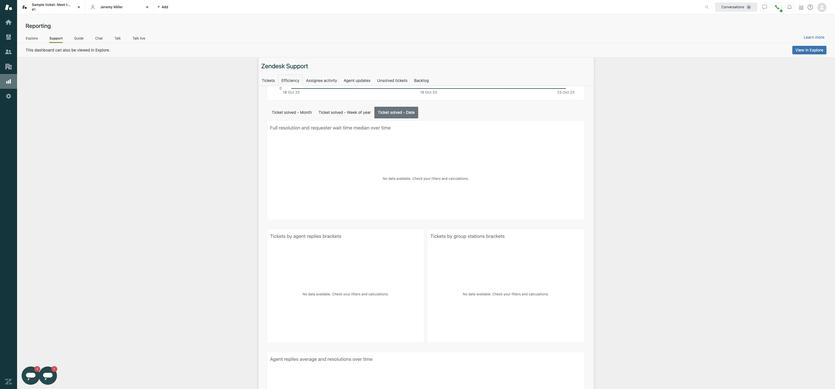 Task type: describe. For each thing, give the bounding box(es) containing it.
get help image
[[808, 5, 814, 10]]

#1
[[32, 7, 36, 12]]

zendesk image
[[5, 378, 12, 386]]

guide
[[74, 36, 84, 40]]

chat link
[[95, 36, 103, 42]]

conversations
[[722, 5, 745, 9]]

add button
[[154, 0, 172, 14]]

chat
[[95, 36, 103, 40]]

zendesk products image
[[800, 6, 804, 10]]

miller
[[114, 5, 123, 9]]

the
[[66, 3, 72, 7]]

talk live
[[133, 36, 145, 40]]

view in explore
[[796, 48, 824, 52]]

be
[[71, 48, 76, 52]]

talk live link
[[132, 36, 146, 42]]

this dashboard can also be viewed in explore.
[[26, 48, 110, 52]]

view in explore button
[[793, 46, 827, 54]]

ticket
[[73, 3, 82, 7]]

zendesk support image
[[5, 4, 12, 11]]

support link
[[49, 36, 63, 43]]

customers image
[[5, 48, 12, 56]]

learn more
[[804, 35, 825, 40]]

add
[[162, 5, 168, 9]]

get started image
[[5, 19, 12, 26]]

talk for talk
[[114, 36, 121, 40]]

jeremy
[[100, 5, 113, 9]]

support
[[49, 36, 63, 40]]

sample ticket: meet the ticket #1
[[32, 3, 82, 12]]



Task type: locate. For each thing, give the bounding box(es) containing it.
explore.
[[95, 48, 110, 52]]

meet
[[57, 3, 65, 7]]

0 horizontal spatial explore
[[26, 36, 38, 40]]

0 horizontal spatial in
[[91, 48, 94, 52]]

admin image
[[5, 93, 12, 100]]

2 in from the left
[[806, 48, 809, 52]]

reporting image
[[5, 78, 12, 85]]

views image
[[5, 33, 12, 41]]

0 vertical spatial explore
[[26, 36, 38, 40]]

talk right chat
[[114, 36, 121, 40]]

reporting
[[26, 23, 51, 29]]

jeremy miller
[[100, 5, 123, 9]]

in right viewed
[[91, 48, 94, 52]]

organizations image
[[5, 63, 12, 70]]

1 horizontal spatial in
[[806, 48, 809, 52]]

in
[[91, 48, 94, 52], [806, 48, 809, 52]]

sample
[[32, 3, 44, 7]]

tab containing sample ticket: meet the ticket
[[17, 0, 85, 14]]

ticket:
[[45, 3, 56, 7]]

explore inside button
[[810, 48, 824, 52]]

live
[[140, 36, 145, 40]]

conversations button
[[716, 2, 758, 12]]

0 horizontal spatial talk
[[114, 36, 121, 40]]

close image
[[76, 4, 82, 10]]

main element
[[0, 0, 17, 390]]

1 horizontal spatial explore
[[810, 48, 824, 52]]

view
[[796, 48, 805, 52]]

notifications image
[[788, 5, 792, 9]]

2 talk from the left
[[133, 36, 139, 40]]

1 talk from the left
[[114, 36, 121, 40]]

talk
[[114, 36, 121, 40], [133, 36, 139, 40]]

explore link
[[26, 36, 38, 42]]

explore down learn more link
[[810, 48, 824, 52]]

learn more link
[[804, 35, 825, 40]]

also
[[63, 48, 70, 52]]

viewed
[[77, 48, 90, 52]]

close image
[[144, 4, 150, 10]]

talk left live
[[133, 36, 139, 40]]

tab
[[17, 0, 85, 14]]

1 in from the left
[[91, 48, 94, 52]]

1 horizontal spatial talk
[[133, 36, 139, 40]]

1 vertical spatial explore
[[810, 48, 824, 52]]

guide link
[[74, 36, 84, 42]]

talk for talk live
[[133, 36, 139, 40]]

can
[[55, 48, 62, 52]]

explore
[[26, 36, 38, 40], [810, 48, 824, 52]]

this
[[26, 48, 33, 52]]

more
[[816, 35, 825, 40]]

explore up this
[[26, 36, 38, 40]]

button displays agent's chat status as invisible. image
[[763, 5, 768, 9]]

jeremy miller tab
[[85, 0, 154, 14]]

dashboard
[[35, 48, 54, 52]]

in inside button
[[806, 48, 809, 52]]

in right view
[[806, 48, 809, 52]]

learn
[[804, 35, 815, 40]]

tabs tab list
[[17, 0, 700, 14]]

talk link
[[114, 36, 121, 42]]



Task type: vqa. For each thing, say whether or not it's contained in the screenshot.
"Close" image
yes



